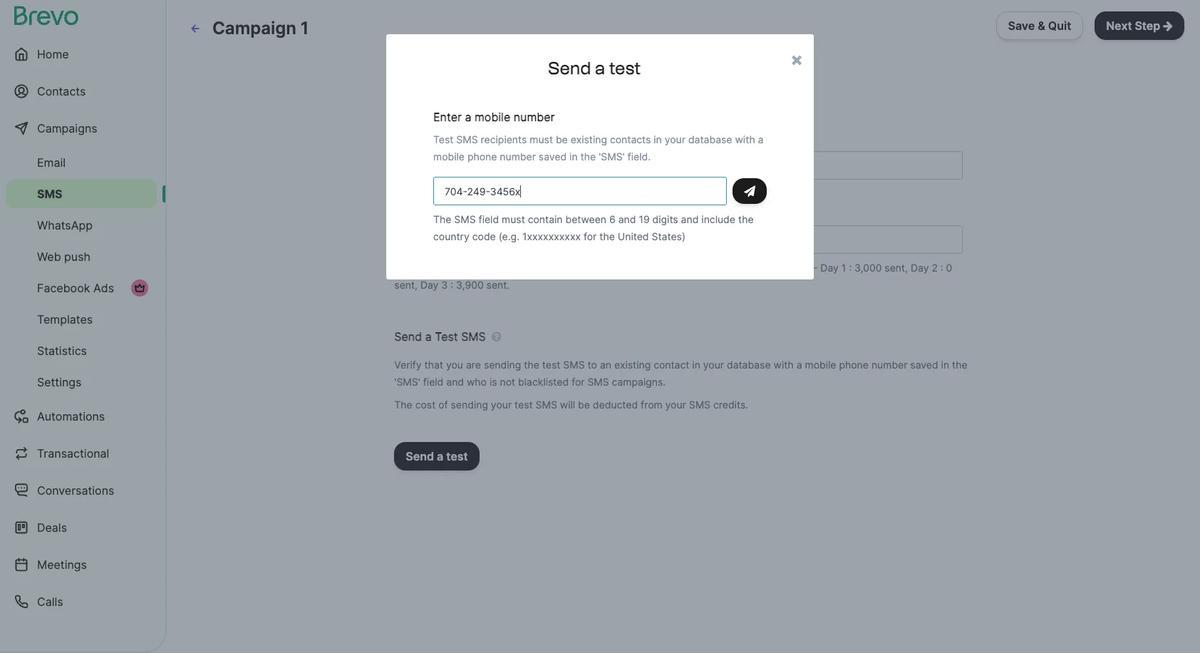 Task type: describe. For each thing, give the bounding box(es) containing it.
calls link
[[6, 585, 157, 619]]

sms left 'to'
[[564, 359, 585, 371]]

at
[[461, 262, 471, 274]]

days between batches *
[[395, 204, 527, 218]]

test sms recipients must be existing contacts in your database with a mobile phone number saved in the 'sms' field.
[[434, 133, 764, 163]]

&
[[1039, 19, 1046, 33]]

facebook ads link
[[6, 274, 157, 302]]

between inside the sms field must contain between 6 and 19 digits and include the country code (e.g. 1xxxxxxxxxx for the united states)
[[566, 213, 607, 225]]

recipients
[[481, 133, 527, 145]]

volume
[[682, 22, 716, 34]]

mobile inside "test sms recipients must be existing contacts in your database with a mobile phone number saved in the 'sms' field."
[[434, 150, 465, 163]]

1 horizontal spatial sent,
[[885, 262, 909, 274]]

sms inside sms link
[[37, 187, 62, 201]]

recipients
[[621, 71, 677, 85]]

0 horizontal spatial with
[[421, 22, 441, 34]]

ads
[[93, 281, 114, 295]]

cost
[[416, 399, 436, 411]]

database inside "test sms recipients must be existing contacts in your database with a mobile phone number saved in the 'sms' field."
[[689, 133, 733, 145]]

a inside button
[[437, 449, 444, 464]]

home link
[[6, 37, 157, 71]]

send a test sms
[[395, 329, 486, 344]]

your right from
[[666, 399, 687, 411]]

0 vertical spatial batches
[[475, 204, 518, 218]]

: left at
[[455, 262, 458, 274]]

1xxxxxxxxxx
[[523, 230, 581, 242]]

* for days between batches *
[[521, 204, 527, 218]]

you
[[551, 22, 568, 34]]

web push
[[37, 250, 91, 264]]

size.
[[526, 22, 548, 34]]

per
[[528, 262, 544, 274]]

daily increase % *
[[395, 130, 491, 144]]

code
[[473, 230, 496, 242]]

1 horizontal spatial increase
[[640, 22, 680, 34]]

deducted
[[593, 399, 638, 411]]

gradually
[[594, 22, 637, 34]]

settings link
[[6, 368, 157, 397]]

an
[[600, 359, 612, 371]]

contact
[[654, 359, 690, 371]]

sending inside verify that you are sending the test sms to an existing contact in your database with a mobile phone number saved in the 'sms' field and who is not blacklisted for sms campaigns.
[[484, 359, 522, 371]]

for inside the sms field must contain between 6 and 19 digits and include the country code (e.g. 1xxxxxxxxxx for the united states)
[[584, 230, 597, 242]]

transactional link
[[6, 436, 157, 471]]

sent.
[[487, 279, 510, 291]]

between up "country"
[[425, 204, 471, 218]]

whatsapp
[[37, 218, 93, 232]]

a inside verify that you are sending the test sms to an existing contact in your database with a mobile phone number saved in the 'sms' field and who is not blacklisted for sms campaigns.
[[797, 359, 803, 371]]

that
[[425, 359, 444, 371]]

1 vertical spatial sending
[[451, 399, 488, 411]]

blacklisted
[[519, 376, 569, 388]]

conversations
[[37, 484, 114, 498]]

a inside for example : at 3,000 sms per batch, a 30% daily increase, and 1 day between batches - day 1 : 3,000 sent, day 2 : 0 sent, day 3 : 3,900 sent.
[[579, 262, 585, 274]]

campaigns link
[[6, 111, 157, 145]]

save & quit button
[[997, 11, 1084, 40]]

include
[[702, 213, 736, 225]]

test inside verify that you are sending the test sms to an existing contact in your database with a mobile phone number saved in the 'sms' field and who is not blacklisted for sms campaigns.
[[543, 359, 561, 371]]

paper plane image
[[745, 185, 756, 196]]

for
[[395, 262, 410, 274]]

and right digits
[[682, 213, 699, 225]]

sms inside for example : at 3,000 sms per batch, a 30% daily increase, and 1 day between batches - day 1 : 3,000 sent, day 2 : 0 sent, day 3 : 3,900 sent.
[[504, 262, 525, 274]]

automations link
[[6, 399, 157, 434]]

mobile inside verify that you are sending the test sms to an existing contact in your database with a mobile phone number saved in the 'sms' field and who is not blacklisted for sms campaigns.
[[806, 359, 837, 371]]

: right -
[[850, 262, 852, 274]]

quit
[[1049, 19, 1072, 33]]

is
[[490, 376, 497, 388]]

existing inside "test sms recipients must be existing contacts in your database with a mobile phone number saved in the 'sms' field."
[[571, 133, 608, 145]]

'sms' inside "test sms recipients must be existing contacts in your database with a mobile phone number saved in the 'sms' field."
[[599, 150, 625, 163]]

test inside "test sms recipients must be existing contacts in your database with a mobile phone number saved in the 'sms' field."
[[434, 133, 454, 145]]

or
[[765, 22, 775, 34]]

enter
[[434, 110, 462, 124]]

with inside verify that you are sending the test sms to an existing contact in your database with a mobile phone number saved in the 'sms' field and who is not blacklisted for sms campaigns.
[[774, 359, 794, 371]]

united
[[618, 230, 649, 242]]

* for daily increase % *
[[485, 130, 491, 144]]

from
[[641, 399, 663, 411]]

1 vertical spatial send
[[395, 329, 422, 344]]

batches.
[[903, 22, 944, 34]]

the inside "test sms recipients must be existing contacts in your database with a mobile phone number saved in the 'sms' field."
[[581, 150, 596, 163]]

facebook
[[37, 281, 90, 295]]

settings
[[37, 375, 82, 389]]

next step
[[1107, 19, 1161, 33]]

arrow right image
[[1164, 20, 1174, 31]]

to
[[588, 359, 598, 371]]

: right 2
[[941, 262, 944, 274]]

'sms' inside verify that you are sending the test sms to an existing contact in your database with a mobile phone number saved in the 'sms' field and who is not blacklisted for sms campaigns.
[[395, 376, 421, 388]]

you
[[446, 359, 464, 371]]

batch,
[[546, 262, 576, 274]]

deals link
[[6, 511, 157, 545]]

0 horizontal spatial day
[[421, 279, 439, 291]]

verify
[[395, 359, 422, 371]]

deals
[[37, 521, 67, 535]]

states)
[[652, 230, 686, 242]]

delay
[[831, 22, 857, 34]]

control
[[777, 22, 810, 34]]

contacts
[[37, 84, 86, 98]]

2 horizontal spatial day
[[911, 262, 930, 274]]

next step button
[[1096, 11, 1185, 40]]

a inside "test sms recipients must be existing contacts in your database with a mobile phone number saved in the 'sms' field."
[[759, 133, 764, 145]]

each
[[719, 22, 742, 34]]

email link
[[6, 148, 157, 177]]

between inside for example : at 3,000 sms per batch, a 30% daily increase, and 1 day between batches - day 1 : 3,000 sent, day 2 : 0 sent, day 3 : 3,900 sent.
[[729, 262, 770, 274]]

2
[[932, 262, 938, 274]]

digits
[[653, 213, 679, 225]]

the cost of sending your test sms will be deducted from your sms credits.
[[395, 399, 749, 411]]

test inside button
[[447, 449, 468, 464]]

email
[[37, 155, 66, 170]]

batches inside for example : at 3,000 sms per batch, a 30% daily increase, and 1 day between batches - day 1 : 3,000 sent, day 2 : 0 sent, day 3 : 3,900 sent.
[[773, 262, 811, 274]]

contacts link
[[6, 74, 157, 108]]

are
[[466, 359, 481, 371]]

campaign
[[213, 18, 297, 39]]

verify that you are sending the test sms to an existing contact in your database with a mobile phone number saved in the 'sms' field and who is not blacklisted for sms campaigns.
[[395, 359, 968, 388]]

send a test inside send a test button
[[406, 449, 468, 464]]

saved inside verify that you are sending the test sms to an existing contact in your database with a mobile phone number saved in the 'sms' field and who is not blacklisted for sms campaigns.
[[911, 359, 939, 371]]

be inside "test sms recipients must be existing contacts in your database with a mobile phone number saved in the 'sms' field."
[[556, 133, 568, 145]]

templates link
[[6, 305, 157, 334]]



Task type: vqa. For each thing, say whether or not it's contained in the screenshot.
top mobile
yes



Task type: locate. For each thing, give the bounding box(es) containing it.
sms down email
[[37, 187, 62, 201]]

number inside verify that you are sending the test sms to an existing contact in your database with a mobile phone number saved in the 'sms' field and who is not blacklisted for sms campaigns.
[[872, 359, 908, 371]]

sms inside the sms field must contain between 6 and 19 digits and include the country code (e.g. 1xxxxxxxxxx for the united states)
[[455, 213, 476, 225]]

and inside for example : at 3,000 sms per batch, a 30% daily increase, and 1 day between batches - day 1 : 3,000 sent, day 2 : 0 sent, day 3 : 3,900 sent.
[[681, 262, 699, 274]]

1 vertical spatial sent,
[[395, 279, 418, 291]]

your right contact
[[704, 359, 725, 371]]

phone
[[468, 150, 497, 163], [840, 359, 869, 371]]

0 horizontal spatial send a test
[[406, 449, 468, 464]]

'sms'
[[599, 150, 625, 163], [395, 376, 421, 388]]

between down the include
[[729, 262, 770, 274]]

send a test document
[[387, 34, 814, 280]]

1 right "campaign"
[[301, 18, 309, 39]]

0 vertical spatial with
[[421, 22, 441, 34]]

setup
[[566, 71, 598, 85]]

enter a mobile number
[[434, 110, 555, 124]]

sms down enter
[[457, 133, 478, 145]]

send a test down the of
[[406, 449, 468, 464]]

phone inside "test sms recipients must be existing contacts in your database with a mobile phone number saved in the 'sms' field."
[[468, 150, 497, 163]]

between left 6
[[566, 213, 607, 225]]

0 vertical spatial *
[[485, 130, 491, 144]]

1 vertical spatial test
[[435, 329, 458, 344]]

must for saved
[[530, 133, 553, 145]]

campaigns.
[[612, 376, 666, 388]]

test inside document
[[609, 58, 641, 78]]

sms left "question circle" image
[[462, 329, 486, 344]]

2 horizontal spatial mobile
[[806, 359, 837, 371]]

0 vertical spatial mobile
[[475, 110, 511, 124]]

test up blacklisted
[[543, 359, 561, 371]]

your inside "test sms recipients must be existing contacts in your database with a mobile phone number saved in the 'sms' field."
[[665, 133, 686, 145]]

setup link
[[566, 71, 598, 86]]

sms link
[[6, 180, 157, 208]]

must for (e.g.
[[502, 213, 525, 225]]

transactional
[[37, 446, 109, 461]]

will
[[560, 399, 576, 411]]

web push link
[[6, 242, 157, 271]]

your
[[665, 133, 686, 145], [704, 359, 725, 371], [491, 399, 512, 411], [666, 399, 687, 411]]

0 vertical spatial 'sms'
[[599, 150, 625, 163]]

your right contacts at the right top of the page
[[665, 133, 686, 145]]

field up code
[[479, 213, 499, 225]]

database inside verify that you are sending the test sms to an existing contact in your database with a mobile phone number saved in the 'sms' field and who is not blacklisted for sms campaigns.
[[727, 359, 771, 371]]

1 horizontal spatial day
[[821, 262, 839, 274]]

and right 6
[[619, 213, 636, 225]]

increase left volume
[[640, 22, 680, 34]]

day inside for example : at 3,000 sms per batch, a 30% daily increase, and 1 day between batches - day 1 : 3,000 sent, day 2 : 0 sent, day 3 : 3,900 sent.
[[709, 262, 726, 274]]

saved inside "test sms recipients must be existing contacts in your database with a mobile phone number saved in the 'sms' field."
[[539, 150, 567, 163]]

left___rvooi image
[[134, 282, 145, 294]]

1 vertical spatial batches
[[773, 262, 811, 274]]

1 horizontal spatial day
[[745, 22, 762, 34]]

0 vertical spatial the
[[434, 213, 452, 225]]

increase down enter
[[424, 130, 470, 144]]

days
[[395, 204, 421, 218]]

step
[[1136, 19, 1161, 33]]

1 vertical spatial existing
[[615, 359, 651, 371]]

0 vertical spatial existing
[[571, 133, 608, 145]]

the inside the sms field must contain between 6 and 19 digits and include the country code (e.g. 1xxxxxxxxxx for the united states)
[[434, 213, 452, 225]]

may
[[571, 22, 591, 34]]

web
[[37, 250, 61, 264]]

0 vertical spatial increase
[[640, 22, 680, 34]]

3,000 up sent.
[[473, 262, 501, 274]]

0 vertical spatial phone
[[468, 150, 497, 163]]

1 right -
[[842, 262, 847, 274]]

2 vertical spatial send
[[406, 449, 434, 464]]

phone inside verify that you are sending the test sms to an existing contact in your database with a mobile phone number saved in the 'sms' field and who is not blacklisted for sms campaigns.
[[840, 359, 869, 371]]

None text field
[[395, 225, 963, 254]]

for inside verify that you are sending the test sms to an existing contact in your database with a mobile phone number saved in the 'sms' field and who is not blacklisted for sms campaigns.
[[572, 376, 585, 388]]

0 vertical spatial be
[[556, 133, 568, 145]]

must right recipients
[[530, 133, 553, 145]]

30%
[[587, 262, 608, 274]]

1 vertical spatial saved
[[911, 359, 939, 371]]

meetings link
[[6, 548, 157, 582]]

and right increase,
[[681, 262, 699, 274]]

0 horizontal spatial increase
[[424, 130, 470, 144]]

increase
[[640, 22, 680, 34], [424, 130, 470, 144]]

test down not
[[515, 399, 533, 411]]

whatsapp link
[[6, 211, 157, 240]]

sms left will
[[536, 399, 558, 411]]

contain
[[528, 213, 563, 225]]

day down the include
[[709, 262, 726, 274]]

0 vertical spatial sending
[[484, 359, 522, 371]]

test down the of
[[447, 449, 468, 464]]

sms up "country"
[[455, 213, 476, 225]]

0 horizontal spatial *
[[485, 130, 491, 144]]

0 vertical spatial saved
[[539, 150, 567, 163]]

0 vertical spatial sent,
[[885, 262, 909, 274]]

send down you at the left of page
[[548, 58, 592, 78]]

field inside the sms field must contain between 6 and 19 digits and include the country code (e.g. 1xxxxxxxxxx for the united states)
[[479, 213, 499, 225]]

: right the 3
[[451, 279, 454, 291]]

1 horizontal spatial 1
[[702, 262, 706, 274]]

existing inside verify that you are sending the test sms to an existing contact in your database with a mobile phone number saved in the 'sms' field and who is not blacklisted for sms campaigns.
[[615, 359, 651, 371]]

1 horizontal spatial with
[[736, 133, 756, 145]]

0 vertical spatial for
[[584, 230, 597, 242]]

None text field
[[395, 77, 963, 106], [395, 151, 963, 180], [395, 77, 963, 106], [395, 151, 963, 180]]

1 vertical spatial with
[[736, 133, 756, 145]]

sms inside "test sms recipients must be existing contacts in your database with a mobile phone number saved in the 'sms' field."
[[457, 133, 478, 145]]

day left or
[[745, 22, 762, 34]]

1 vertical spatial 'sms'
[[395, 376, 421, 388]]

19
[[639, 213, 650, 225]]

test down enter
[[434, 133, 454, 145]]

0 horizontal spatial the
[[395, 399, 413, 411]]

%
[[473, 130, 482, 144]]

0
[[947, 262, 953, 274]]

for
[[584, 230, 597, 242], [572, 376, 585, 388]]

the for the sms field must contain between 6 and 19 digits and include the country code (e.g. 1xxxxxxxxxx for the united states)
[[434, 213, 452, 225]]

campaign 1
[[213, 18, 309, 39]]

with
[[421, 22, 441, 34], [736, 133, 756, 145], [774, 359, 794, 371]]

save
[[1009, 19, 1036, 33]]

statistics
[[37, 344, 87, 358]]

send a test inside the send a test document
[[548, 58, 641, 78]]

start
[[395, 22, 418, 34]]

1 horizontal spatial the
[[434, 213, 452, 225]]

test
[[434, 133, 454, 145], [435, 329, 458, 344]]

1 vertical spatial number
[[500, 150, 536, 163]]

a
[[444, 22, 449, 34], [595, 58, 606, 78], [465, 110, 472, 124], [759, 133, 764, 145], [579, 262, 585, 274], [426, 329, 432, 344], [797, 359, 803, 371], [437, 449, 444, 464]]

1 horizontal spatial saved
[[911, 359, 939, 371]]

1 vertical spatial the
[[395, 399, 413, 411]]

1 vertical spatial mobile
[[434, 150, 465, 163]]

be
[[556, 133, 568, 145], [578, 399, 590, 411]]

0 vertical spatial field
[[479, 213, 499, 225]]

1 horizontal spatial field
[[479, 213, 499, 225]]

0 horizontal spatial field
[[423, 376, 444, 388]]

with inside "test sms recipients must be existing contacts in your database with a mobile phone number saved in the 'sms' field."
[[736, 133, 756, 145]]

campaigns
[[37, 121, 97, 136]]

0 horizontal spatial 3,000
[[473, 262, 501, 274]]

2 vertical spatial number
[[872, 359, 908, 371]]

1 vertical spatial increase
[[424, 130, 470, 144]]

sent, down the for
[[395, 279, 418, 291]]

sending up not
[[484, 359, 522, 371]]

test down gradually
[[609, 58, 641, 78]]

1 horizontal spatial 3,000
[[855, 262, 882, 274]]

start with a standard batch size. you may gradually increase volume each day or control the delay between batches.
[[395, 22, 944, 34]]

the
[[434, 213, 452, 225], [395, 399, 413, 411]]

0 vertical spatial test
[[434, 133, 454, 145]]

0 horizontal spatial must
[[502, 213, 525, 225]]

0 vertical spatial day
[[745, 22, 762, 34]]

the
[[813, 22, 829, 34], [581, 150, 596, 163], [739, 213, 754, 225], [600, 230, 615, 242], [524, 359, 540, 371], [953, 359, 968, 371]]

and down you in the bottom left of the page
[[447, 376, 464, 388]]

6
[[610, 213, 616, 225]]

1 horizontal spatial mobile
[[475, 110, 511, 124]]

must
[[530, 133, 553, 145], [502, 213, 525, 225]]

0 horizontal spatial batches
[[475, 204, 518, 218]]

:
[[455, 262, 458, 274], [850, 262, 852, 274], [941, 262, 944, 274], [451, 279, 454, 291]]

3,000
[[473, 262, 501, 274], [855, 262, 882, 274]]

statistics link
[[6, 337, 157, 365]]

for example : at 3,000 sms per batch, a 30% daily increase, and 1 day between batches - day 1 : 3,000 sent, day 2 : 0 sent, day 3 : 3,900 sent.
[[395, 262, 953, 291]]

1 vertical spatial for
[[572, 376, 585, 388]]

daily
[[395, 130, 421, 144]]

sms left credits.
[[689, 399, 711, 411]]

sms down 'to'
[[588, 376, 610, 388]]

1 horizontal spatial batches
[[773, 262, 811, 274]]

sms
[[457, 133, 478, 145], [37, 187, 62, 201], [455, 213, 476, 225], [504, 262, 525, 274], [462, 329, 486, 344], [564, 359, 585, 371], [588, 376, 610, 388], [536, 399, 558, 411], [689, 399, 711, 411]]

who
[[467, 376, 487, 388]]

send inside document
[[548, 58, 592, 78]]

sms left per
[[504, 262, 525, 274]]

existing up campaigns.
[[615, 359, 651, 371]]

credits.
[[714, 399, 749, 411]]

send down the cost
[[406, 449, 434, 464]]

recipients link
[[621, 71, 677, 86]]

batches up code
[[475, 204, 518, 218]]

between right delay
[[860, 22, 901, 34]]

existing left contacts at the right top of the page
[[571, 133, 608, 145]]

0 horizontal spatial existing
[[571, 133, 608, 145]]

1 horizontal spatial be
[[578, 399, 590, 411]]

sending down who
[[451, 399, 488, 411]]

2 3,000 from the left
[[855, 262, 882, 274]]

be right recipients
[[556, 133, 568, 145]]

must inside the sms field must contain between 6 and 19 digits and include the country code (e.g. 1xxxxxxxxxx for the united states)
[[502, 213, 525, 225]]

0 horizontal spatial saved
[[539, 150, 567, 163]]

0 horizontal spatial be
[[556, 133, 568, 145]]

2 horizontal spatial 1
[[842, 262, 847, 274]]

day left 2
[[911, 262, 930, 274]]

1 horizontal spatial *
[[521, 204, 527, 218]]

field inside verify that you are sending the test sms to an existing contact in your database with a mobile phone number saved in the 'sms' field and who is not blacklisted for sms campaigns.
[[423, 376, 444, 388]]

your down not
[[491, 399, 512, 411]]

1
[[301, 18, 309, 39], [702, 262, 706, 274], [842, 262, 847, 274]]

must inside "test sms recipients must be existing contacts in your database with a mobile phone number saved in the 'sms' field."
[[530, 133, 553, 145]]

mobile
[[475, 110, 511, 124], [434, 150, 465, 163], [806, 359, 837, 371]]

1 horizontal spatial phone
[[840, 359, 869, 371]]

0 horizontal spatial 1
[[301, 18, 309, 39]]

question circle image
[[492, 331, 502, 342]]

None field
[[434, 177, 727, 205]]

and inside verify that you are sending the test sms to an existing contact in your database with a mobile phone number saved in the 'sms' field and who is not blacklisted for sms campaigns.
[[447, 376, 464, 388]]

automations
[[37, 409, 105, 424]]

increase,
[[636, 262, 678, 274]]

* right %
[[485, 130, 491, 144]]

standard
[[452, 22, 494, 34]]

not
[[500, 376, 516, 388]]

for up the cost of sending your test sms will be deducted from your sms credits.
[[572, 376, 585, 388]]

none field inside the send a test document
[[434, 177, 727, 205]]

next
[[1107, 19, 1133, 33]]

0 vertical spatial database
[[689, 133, 733, 145]]

0 horizontal spatial 'sms'
[[395, 376, 421, 388]]

meetings
[[37, 558, 87, 572]]

templates
[[37, 312, 93, 327]]

home
[[37, 47, 69, 61]]

* left "contain"
[[521, 204, 527, 218]]

0 horizontal spatial phone
[[468, 150, 497, 163]]

save & quit
[[1009, 19, 1072, 33]]

1 vertical spatial *
[[521, 204, 527, 218]]

daily
[[611, 262, 633, 274]]

facebook ads
[[37, 281, 114, 295]]

country
[[434, 230, 470, 242]]

1 horizontal spatial 'sms'
[[599, 150, 625, 163]]

sent, left 2
[[885, 262, 909, 274]]

2 horizontal spatial with
[[774, 359, 794, 371]]

1 3,000 from the left
[[473, 262, 501, 274]]

batches
[[475, 204, 518, 218], [773, 262, 811, 274]]

must up (e.g.
[[502, 213, 525, 225]]

1 vertical spatial day
[[709, 262, 726, 274]]

batch
[[497, 22, 524, 34]]

0 horizontal spatial mobile
[[434, 150, 465, 163]]

database
[[689, 133, 733, 145], [727, 359, 771, 371]]

the for the cost of sending your test sms will be deducted from your sms credits.
[[395, 399, 413, 411]]

day right -
[[821, 262, 839, 274]]

the left the cost
[[395, 399, 413, 411]]

day
[[745, 22, 762, 34], [709, 262, 726, 274]]

'sms' down contacts at the right top of the page
[[599, 150, 625, 163]]

the sms field must contain between 6 and 19 digits and include the country code (e.g. 1xxxxxxxxxx for the united states)
[[434, 213, 754, 242]]

number inside "test sms recipients must be existing contacts in your database with a mobile phone number saved in the 'sms' field."
[[500, 150, 536, 163]]

day left the 3
[[421, 279, 439, 291]]

sent,
[[885, 262, 909, 274], [395, 279, 418, 291]]

field down that
[[423, 376, 444, 388]]

conversations link
[[6, 474, 157, 508]]

1 right increase,
[[702, 262, 706, 274]]

'sms' down verify
[[395, 376, 421, 388]]

1 vertical spatial phone
[[840, 359, 869, 371]]

3,000 right -
[[855, 262, 882, 274]]

1 vertical spatial must
[[502, 213, 525, 225]]

send up verify
[[395, 329, 422, 344]]

send
[[548, 58, 592, 78], [395, 329, 422, 344], [406, 449, 434, 464]]

1 vertical spatial send a test
[[406, 449, 468, 464]]

the up "country"
[[434, 213, 452, 225]]

2 vertical spatial mobile
[[806, 359, 837, 371]]

0 vertical spatial send
[[548, 58, 592, 78]]

send a test down may
[[548, 58, 641, 78]]

1 horizontal spatial existing
[[615, 359, 651, 371]]

0 horizontal spatial day
[[709, 262, 726, 274]]

for up 30%
[[584, 230, 597, 242]]

1 vertical spatial be
[[578, 399, 590, 411]]

0 vertical spatial must
[[530, 133, 553, 145]]

test up you in the bottom left of the page
[[435, 329, 458, 344]]

0 vertical spatial send a test
[[548, 58, 641, 78]]

(e.g.
[[499, 230, 520, 242]]

push
[[64, 250, 91, 264]]

send inside button
[[406, 449, 434, 464]]

be right will
[[578, 399, 590, 411]]

-
[[814, 262, 818, 274]]

your inside verify that you are sending the test sms to an existing contact in your database with a mobile phone number saved in the 'sms' field and who is not blacklisted for sms campaigns.
[[704, 359, 725, 371]]

1 vertical spatial field
[[423, 376, 444, 388]]

1 vertical spatial database
[[727, 359, 771, 371]]

1 horizontal spatial send a test
[[548, 58, 641, 78]]

0 vertical spatial number
[[514, 110, 555, 124]]

2 vertical spatial with
[[774, 359, 794, 371]]

0 horizontal spatial sent,
[[395, 279, 418, 291]]

1 horizontal spatial must
[[530, 133, 553, 145]]

contacts
[[610, 133, 651, 145]]

batches left -
[[773, 262, 811, 274]]



